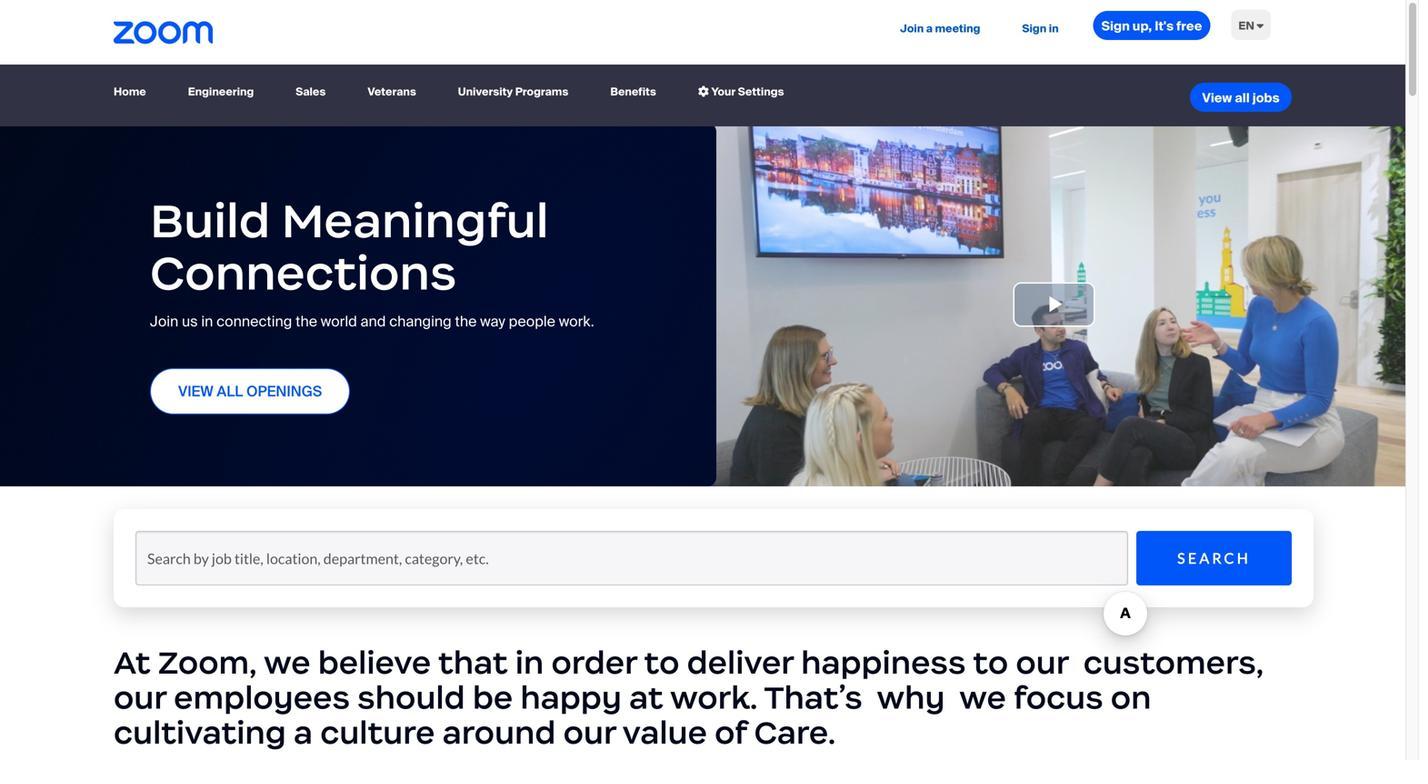 Task type: describe. For each thing, give the bounding box(es) containing it.
sign in
[[1023, 21, 1059, 35]]

join a meeting
[[901, 21, 981, 35]]

meeting
[[935, 21, 981, 35]]

jobs
[[1253, 90, 1280, 107]]

0 vertical spatial in
[[1049, 21, 1059, 35]]

2 the from the left
[[455, 312, 477, 331]]

culture
[[320, 713, 435, 752]]

2 horizontal spatial our
[[1016, 643, 1069, 683]]

view all openings
[[178, 382, 322, 401]]

0 horizontal spatial our
[[114, 678, 166, 718]]

focus
[[1014, 678, 1104, 718]]

at zoom, we believe that in order to deliver happiness to our  customers, our employees should be happy at work. that's  why  we focus on cultivating a culture around our value of care.
[[114, 643, 1264, 752]]

programs
[[515, 85, 569, 99]]

engineering link
[[181, 76, 261, 108]]

build meaningful connections
[[150, 191, 549, 303]]

and
[[361, 312, 386, 331]]

connections
[[150, 243, 457, 303]]

0 vertical spatial work.
[[559, 312, 594, 331]]

on
[[1111, 678, 1152, 718]]

view
[[178, 382, 213, 401]]

university
[[458, 85, 513, 99]]

search button
[[1137, 531, 1292, 586]]

happy
[[521, 678, 622, 718]]

meaningful
[[282, 191, 549, 250]]

view all jobs link
[[1191, 83, 1292, 112]]

build
[[150, 191, 270, 250]]

1 to from the left
[[644, 643, 680, 683]]

around
[[443, 713, 556, 752]]

view all jobs
[[1203, 90, 1280, 107]]

Search by job title, location, department, category, etc. text field
[[136, 531, 1129, 586]]

settings
[[738, 85, 784, 99]]

join for join a meeting
[[901, 21, 924, 35]]

all
[[217, 382, 243, 401]]

cultivating
[[114, 713, 286, 752]]

sign for sign up, it's free
[[1102, 18, 1130, 35]]

employees
[[174, 678, 350, 718]]

view
[[1203, 90, 1233, 107]]

believe
[[318, 643, 431, 683]]

care.
[[754, 713, 836, 752]]

video player region
[[703, 123, 1406, 487]]

connecting
[[217, 312, 292, 331]]

your settings
[[709, 85, 784, 99]]

at
[[629, 678, 664, 718]]

sales link
[[289, 76, 333, 108]]

be
[[473, 678, 513, 718]]

value
[[623, 713, 708, 752]]

your settings link
[[691, 76, 792, 108]]

sign up, it's free
[[1102, 18, 1203, 35]]



Task type: vqa. For each thing, say whether or not it's contained in the screenshot.
the right our
yes



Task type: locate. For each thing, give the bounding box(es) containing it.
the left world
[[296, 312, 317, 331]]

0 horizontal spatial to
[[644, 643, 680, 683]]

way
[[480, 312, 506, 331]]

a
[[927, 21, 933, 35], [294, 713, 313, 752]]

sign
[[1102, 18, 1130, 35], [1023, 21, 1047, 35]]

we
[[264, 643, 311, 683]]

1 horizontal spatial the
[[455, 312, 477, 331]]

0 horizontal spatial work.
[[559, 312, 594, 331]]

in
[[1049, 21, 1059, 35], [201, 312, 213, 331], [515, 643, 544, 683]]

sign right meeting
[[1023, 21, 1047, 35]]

2 vertical spatial in
[[515, 643, 544, 683]]

0 vertical spatial join
[[901, 21, 924, 35]]

0 vertical spatial a
[[927, 21, 933, 35]]

a inside at zoom, we believe that in order to deliver happiness to our  customers, our employees should be happy at work. that's  why  we focus on cultivating a culture around our value of care.
[[294, 713, 313, 752]]

sign up, it's free link
[[1094, 11, 1211, 40]]

1 horizontal spatial work.
[[670, 678, 758, 718]]

to
[[644, 643, 680, 683], [973, 643, 1009, 683]]

our
[[1016, 643, 1069, 683], [114, 678, 166, 718], [564, 713, 616, 752]]

in inside at zoom, we believe that in order to deliver happiness to our  customers, our employees should be happy at work. that's  why  we focus on cultivating a culture around our value of care.
[[515, 643, 544, 683]]

openings
[[246, 382, 322, 401]]

work. right 'at'
[[670, 678, 758, 718]]

veterans link
[[360, 76, 424, 108]]

2 to from the left
[[973, 643, 1009, 683]]

1 vertical spatial a
[[294, 713, 313, 752]]

should
[[358, 678, 465, 718]]

in right be
[[515, 643, 544, 683]]

the left way
[[455, 312, 477, 331]]

en
[[1239, 19, 1255, 33]]

benefits link
[[603, 76, 664, 108]]

1 horizontal spatial to
[[973, 643, 1009, 683]]

your
[[712, 85, 736, 99]]

university programs link
[[451, 76, 576, 108]]

engineering
[[188, 85, 254, 99]]

university programs
[[458, 85, 569, 99]]

changing
[[389, 312, 452, 331]]

join left "us"
[[150, 312, 179, 331]]

that
[[438, 643, 508, 683]]

to left focus at right
[[973, 643, 1009, 683]]

1 horizontal spatial in
[[515, 643, 544, 683]]

of
[[715, 713, 747, 752]]

a left meeting
[[927, 21, 933, 35]]

2 horizontal spatial in
[[1049, 21, 1059, 35]]

join us in connecting the world and changing the way people work.
[[150, 312, 594, 331]]

caret down image
[[1257, 20, 1264, 31]]

veterans
[[368, 85, 416, 99]]

1 horizontal spatial our
[[564, 713, 616, 752]]

sign in link
[[1015, 0, 1066, 57]]

benefits
[[611, 85, 657, 99]]

1 horizontal spatial a
[[927, 21, 933, 35]]

1 the from the left
[[296, 312, 317, 331]]

join
[[901, 21, 924, 35], [150, 312, 179, 331]]

1 horizontal spatial sign
[[1102, 18, 1130, 35]]

1 vertical spatial join
[[150, 312, 179, 331]]

join a meeting link
[[893, 0, 988, 57]]

all
[[1236, 90, 1250, 107]]

sign left the up,
[[1102, 18, 1130, 35]]

home link
[[114, 76, 153, 108]]

work. right people
[[559, 312, 594, 331]]

us
[[182, 312, 198, 331]]

work.
[[559, 312, 594, 331], [670, 678, 758, 718]]

0 horizontal spatial a
[[294, 713, 313, 752]]

order
[[552, 643, 637, 683]]

1 vertical spatial in
[[201, 312, 213, 331]]

sales
[[296, 85, 326, 99]]

en button
[[1225, 0, 1279, 52]]

view all openings link
[[150, 368, 350, 415]]

in right "us"
[[201, 312, 213, 331]]

search
[[1178, 549, 1251, 567]]

that's
[[764, 678, 863, 718]]

people
[[509, 312, 556, 331]]

to right order
[[644, 643, 680, 683]]

sign for sign in
[[1023, 21, 1047, 35]]

in left the up,
[[1049, 21, 1059, 35]]

free
[[1177, 18, 1203, 35]]

home
[[114, 85, 146, 99]]

0 horizontal spatial the
[[296, 312, 317, 331]]

work. inside at zoom, we believe that in order to deliver happiness to our  customers, our employees should be happy at work. that's  why  we focus on cultivating a culture around our value of care.
[[670, 678, 758, 718]]

0 horizontal spatial in
[[201, 312, 213, 331]]

zoom,
[[158, 643, 257, 683]]

up,
[[1133, 18, 1153, 35]]

it's
[[1155, 18, 1174, 35]]

at
[[114, 643, 151, 683]]

0 horizontal spatial join
[[150, 312, 179, 331]]

1 horizontal spatial join
[[901, 21, 924, 35]]

1 vertical spatial work.
[[670, 678, 758, 718]]

a down we
[[294, 713, 313, 752]]

join left meeting
[[901, 21, 924, 35]]

the
[[296, 312, 317, 331], [455, 312, 477, 331]]

world
[[321, 312, 357, 331]]

0 horizontal spatial sign
[[1023, 21, 1047, 35]]

cog image
[[698, 86, 709, 97]]

join for join us in connecting the world and changing the way people work.
[[150, 312, 179, 331]]

happiness
[[801, 643, 966, 683]]

deliver
[[687, 643, 794, 683]]



